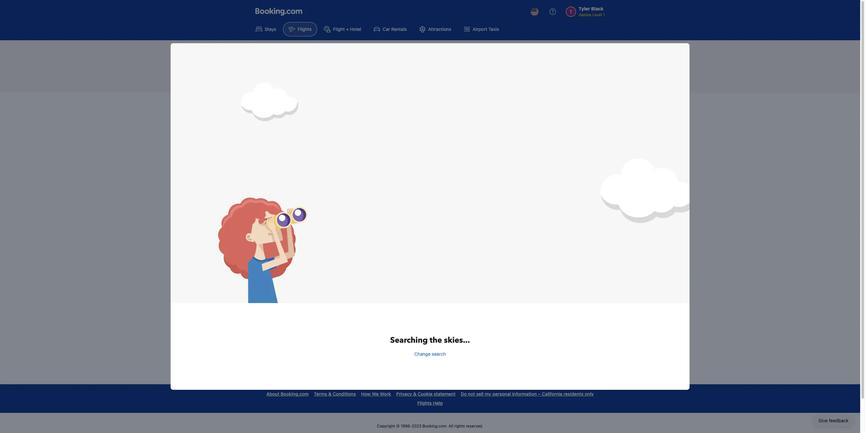 Task type: vqa. For each thing, say whether or not it's contained in the screenshot.
$1,156.49 total price for all travellers
no



Task type: locate. For each thing, give the bounding box(es) containing it.
flight + hotel
[[333, 26, 361, 32]]

we
[[372, 391, 379, 397]]

&
[[328, 391, 332, 397], [413, 391, 417, 397]]

change
[[415, 352, 431, 357]]

1 horizontal spatial flights
[[417, 401, 432, 406]]

flights
[[298, 26, 312, 32], [417, 401, 432, 406]]

residents
[[564, 391, 584, 397]]

how we work
[[361, 391, 391, 397]]

all
[[449, 424, 453, 429]]

airport taxis link
[[458, 22, 505, 36]]

–
[[538, 391, 541, 397]]

stays
[[265, 26, 276, 32]]

booking.com
[[281, 391, 309, 397]]

+
[[346, 26, 349, 32]]

taxis
[[489, 26, 499, 32]]

1 horizontal spatial &
[[413, 391, 417, 397]]

flight
[[333, 26, 345, 32]]

& inside 'link'
[[328, 391, 332, 397]]

change search button
[[415, 351, 446, 358]]

& for terms
[[328, 391, 332, 397]]

about booking.com link
[[267, 390, 309, 399]]

car
[[383, 26, 390, 32]]

booking.com logo image
[[255, 8, 302, 15], [255, 8, 302, 15]]

do not sell my personal information – california residents only link
[[461, 390, 594, 399]]

privacy & cookie statement link
[[396, 390, 456, 399]]

terms & conditions link
[[314, 390, 356, 399]]

flights for flights help
[[417, 401, 432, 406]]

skies...
[[444, 335, 470, 346]]

searching
[[390, 335, 428, 346]]

2 & from the left
[[413, 391, 417, 397]]

statement
[[434, 391, 456, 397]]

& for privacy
[[413, 391, 417, 397]]

& left cookie
[[413, 391, 417, 397]]

about
[[267, 391, 280, 397]]

1 vertical spatial flights
[[417, 401, 432, 406]]

flights link
[[283, 22, 317, 36]]

terms & conditions
[[314, 391, 356, 397]]

search
[[432, 352, 446, 357]]

terms
[[314, 391, 327, 397]]

do not sell my personal information – california residents only
[[461, 391, 594, 397]]

personal
[[493, 391, 511, 397]]

california
[[542, 391, 563, 397]]

flights help
[[417, 401, 443, 406]]

how we work link
[[361, 390, 391, 399]]

my
[[485, 391, 491, 397]]

privacy & cookie statement
[[396, 391, 456, 397]]

& right terms
[[328, 391, 332, 397]]

the
[[430, 335, 442, 346]]

0 vertical spatial flights
[[298, 26, 312, 32]]

flights for flights
[[298, 26, 312, 32]]

0 horizontal spatial &
[[328, 391, 332, 397]]

1 & from the left
[[328, 391, 332, 397]]

0 horizontal spatial flights
[[298, 26, 312, 32]]

copyright © 1996-2023 booking.com. all rights reserved.
[[377, 424, 483, 429]]



Task type: describe. For each thing, give the bounding box(es) containing it.
change search
[[415, 352, 446, 357]]

give
[[819, 418, 828, 424]]

do
[[461, 391, 467, 397]]

flights help link
[[417, 399, 443, 408]]

1996-
[[401, 424, 412, 429]]

about booking.com
[[267, 391, 309, 397]]

only
[[585, 391, 594, 397]]

privacy
[[396, 391, 412, 397]]

give feedback
[[819, 418, 849, 424]]

2023
[[412, 424, 422, 429]]

rentals
[[391, 26, 407, 32]]

booking.com.
[[423, 424, 448, 429]]

car rentals
[[383, 26, 407, 32]]

feedback
[[829, 418, 849, 424]]

attractions link
[[414, 22, 457, 36]]

©
[[396, 424, 400, 429]]

cookie
[[418, 391, 433, 397]]

give feedback button
[[814, 415, 854, 427]]

airport taxis
[[473, 26, 499, 32]]

airport
[[473, 26, 487, 32]]

stays link
[[250, 22, 282, 36]]

copyright
[[377, 424, 395, 429]]

help
[[433, 401, 443, 406]]

searching the skies...
[[390, 335, 470, 346]]

work
[[380, 391, 391, 397]]

information
[[512, 391, 537, 397]]

not
[[468, 391, 475, 397]]

conditions
[[333, 391, 356, 397]]

how
[[361, 391, 371, 397]]

rights
[[455, 424, 465, 429]]

sell
[[476, 391, 484, 397]]

attractions
[[428, 26, 451, 32]]

hotel
[[350, 26, 361, 32]]

flight + hotel link
[[319, 22, 367, 36]]

reserved.
[[466, 424, 483, 429]]

car rentals link
[[368, 22, 412, 36]]



